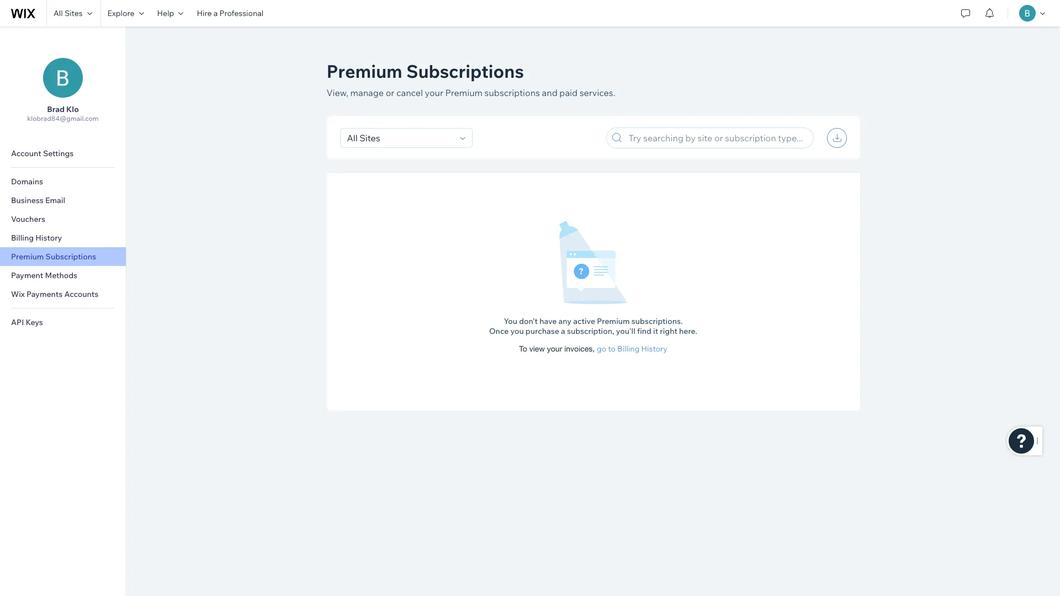 Task type: describe. For each thing, give the bounding box(es) containing it.
to view your invoices, go to billing history
[[519, 344, 668, 354]]

explore
[[107, 8, 135, 18]]

you don't have any active premium subscriptions. once you purchase a subscription, you'll find it right here.
[[489, 317, 698, 336]]

hire
[[197, 8, 212, 18]]

keys
[[26, 318, 43, 328]]

hire a professional link
[[190, 0, 270, 27]]

have
[[540, 317, 557, 326]]

active
[[573, 317, 596, 326]]

vouchers link
[[0, 210, 126, 229]]

cancel
[[397, 87, 423, 98]]

subscriptions for premium subscriptions
[[46, 252, 96, 262]]

domains link
[[0, 172, 126, 191]]

or
[[386, 87, 395, 98]]

1 horizontal spatial history
[[642, 344, 668, 354]]

you
[[504, 317, 518, 326]]

billing history
[[11, 233, 62, 243]]

all sites
[[54, 8, 83, 18]]

subscription,
[[567, 326, 615, 336]]

you
[[511, 326, 524, 336]]

go
[[597, 344, 607, 354]]

don't
[[519, 317, 538, 326]]

professional
[[220, 8, 264, 18]]

history inside sidebar element
[[35, 233, 62, 243]]

help button
[[151, 0, 190, 27]]

sidebar element
[[0, 27, 126, 597]]

api keys
[[11, 318, 43, 328]]

account settings
[[11, 149, 74, 159]]

brad
[[47, 104, 65, 114]]

premium inside premium subscriptions link
[[11, 252, 44, 262]]

here.
[[679, 326, 698, 336]]

1 vertical spatial billing
[[618, 344, 640, 354]]

payments
[[27, 289, 63, 299]]

0 vertical spatial a
[[214, 8, 218, 18]]

premium subscriptions
[[11, 252, 96, 262]]

api
[[11, 318, 24, 328]]

and
[[542, 87, 558, 98]]

accounts
[[64, 289, 98, 299]]

premium left the subscriptions
[[446, 87, 483, 98]]

subscriptions.
[[632, 317, 683, 326]]

go to billing history link
[[597, 344, 668, 354]]

payment methods link
[[0, 266, 126, 285]]

services.
[[580, 87, 616, 98]]

your inside the to view your invoices, go to billing history
[[547, 345, 563, 354]]

manage
[[351, 87, 384, 98]]

business email
[[11, 196, 65, 205]]

to
[[608, 344, 616, 354]]

any
[[559, 317, 572, 326]]

payment methods
[[11, 271, 77, 281]]

billing history link
[[0, 229, 126, 247]]

you'll
[[616, 326, 636, 336]]

premium subscriptions view, manage or cancel your premium subscriptions and paid services.
[[327, 60, 616, 98]]

it
[[654, 326, 659, 336]]

account
[[11, 149, 41, 159]]

view
[[530, 345, 545, 354]]



Task type: locate. For each thing, give the bounding box(es) containing it.
subscriptions for premium subscriptions view, manage or cancel your premium subscriptions and paid services.
[[407, 60, 524, 82]]

vouchers
[[11, 214, 45, 224]]

methods
[[45, 271, 77, 281]]

premium up manage
[[327, 60, 403, 82]]

hire a professional
[[197, 8, 264, 18]]

Try searching by site or subscription type... field
[[626, 128, 810, 148]]

subscriptions down billing history link
[[46, 252, 96, 262]]

0 horizontal spatial billing
[[11, 233, 34, 243]]

your right the view
[[547, 345, 563, 354]]

premium inside you don't have any active premium subscriptions. once you purchase a subscription, you'll find it right here.
[[597, 317, 630, 326]]

1 vertical spatial history
[[642, 344, 668, 354]]

billing inside billing history link
[[11, 233, 34, 243]]

0 horizontal spatial your
[[425, 87, 444, 98]]

billing down vouchers
[[11, 233, 34, 243]]

a
[[214, 8, 218, 18], [561, 326, 565, 336]]

a inside you don't have any active premium subscriptions. once you purchase a subscription, you'll find it right here.
[[561, 326, 565, 336]]

1 vertical spatial your
[[547, 345, 563, 354]]

history down it
[[642, 344, 668, 354]]

klo
[[66, 104, 79, 114]]

api keys link
[[0, 313, 126, 332]]

0 horizontal spatial a
[[214, 8, 218, 18]]

1 vertical spatial a
[[561, 326, 565, 336]]

a right hire
[[214, 8, 218, 18]]

0 vertical spatial your
[[425, 87, 444, 98]]

subscriptions up the subscriptions
[[407, 60, 524, 82]]

billing right to
[[618, 344, 640, 354]]

brad klo klobrad84@gmail.com
[[27, 104, 99, 123]]

1 horizontal spatial subscriptions
[[407, 60, 524, 82]]

business email link
[[0, 191, 126, 210]]

sites
[[65, 8, 83, 18]]

1 horizontal spatial a
[[561, 326, 565, 336]]

wix payments accounts link
[[0, 285, 126, 304]]

your inside premium subscriptions view, manage or cancel your premium subscriptions and paid services.
[[425, 87, 444, 98]]

subscriptions inside premium subscriptions view, manage or cancel your premium subscriptions and paid services.
[[407, 60, 524, 82]]

premium
[[327, 60, 403, 82], [446, 87, 483, 98], [11, 252, 44, 262], [597, 317, 630, 326]]

None field
[[344, 129, 457, 147]]

1 horizontal spatial billing
[[618, 344, 640, 354]]

once
[[489, 326, 509, 336]]

business
[[11, 196, 44, 205]]

premium up to
[[597, 317, 630, 326]]

find
[[637, 326, 652, 336]]

a right have
[[561, 326, 565, 336]]

billing
[[11, 233, 34, 243], [618, 344, 640, 354]]

email
[[45, 196, 65, 205]]

1 horizontal spatial your
[[547, 345, 563, 354]]

history up "premium subscriptions"
[[35, 233, 62, 243]]

0 vertical spatial subscriptions
[[407, 60, 524, 82]]

all
[[54, 8, 63, 18]]

subscriptions
[[407, 60, 524, 82], [46, 252, 96, 262]]

payment
[[11, 271, 43, 281]]

purchase
[[526, 326, 559, 336]]

your
[[425, 87, 444, 98], [547, 345, 563, 354]]

right
[[660, 326, 678, 336]]

subscriptions inside sidebar element
[[46, 252, 96, 262]]

your right cancel
[[425, 87, 444, 98]]

server error icon image
[[559, 220, 628, 305]]

0 vertical spatial history
[[35, 233, 62, 243]]

1 vertical spatial subscriptions
[[46, 252, 96, 262]]

domains
[[11, 177, 43, 187]]

0 horizontal spatial history
[[35, 233, 62, 243]]

settings
[[43, 149, 74, 159]]

0 vertical spatial billing
[[11, 233, 34, 243]]

invoices,
[[565, 345, 595, 354]]

wix payments accounts
[[11, 289, 98, 299]]

0 horizontal spatial subscriptions
[[46, 252, 96, 262]]

view,
[[327, 87, 349, 98]]

help
[[157, 8, 174, 18]]

premium up payment
[[11, 252, 44, 262]]

klobrad84@gmail.com
[[27, 114, 99, 123]]

history
[[35, 233, 62, 243], [642, 344, 668, 354]]

wix
[[11, 289, 25, 299]]

to
[[519, 345, 527, 354]]

paid
[[560, 87, 578, 98]]

subscriptions
[[485, 87, 540, 98]]

premium subscriptions link
[[0, 247, 126, 266]]

account settings link
[[0, 144, 126, 163]]



Task type: vqa. For each thing, say whether or not it's contained in the screenshot.
4.5 (791)
no



